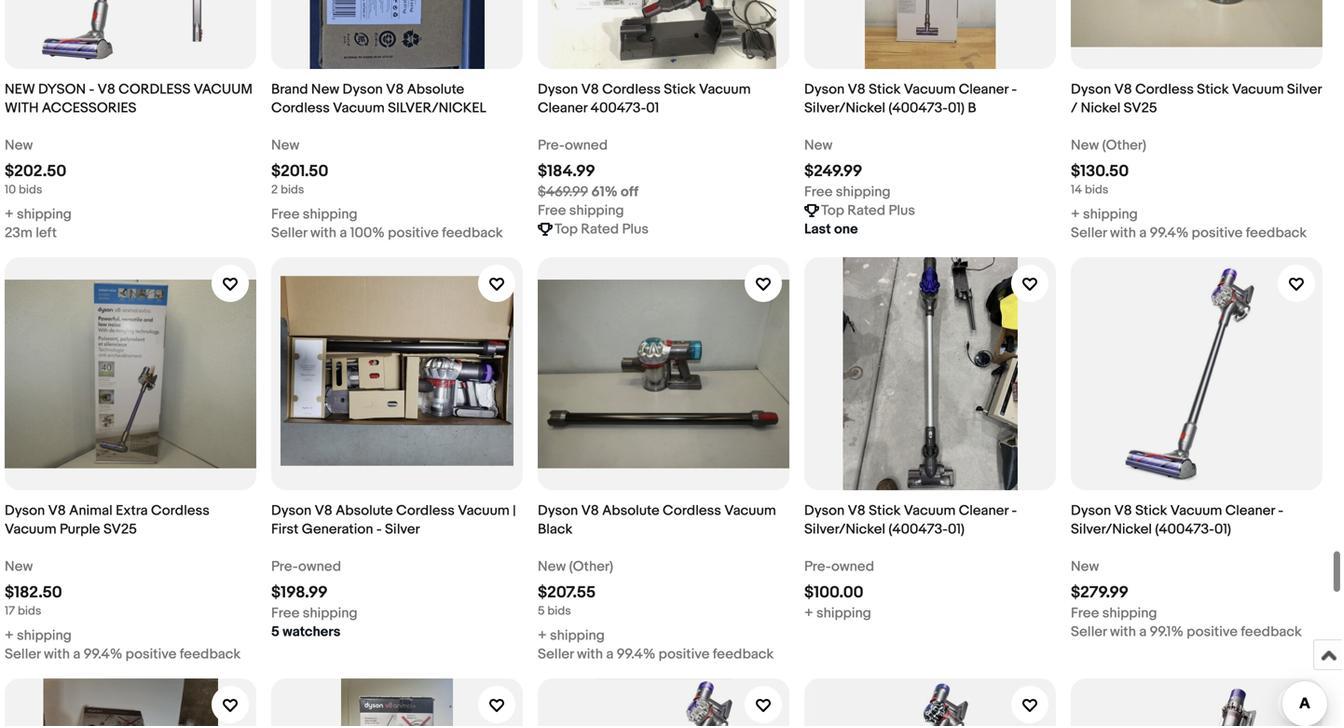 Task type: locate. For each thing, give the bounding box(es) containing it.
0 horizontal spatial owned
[[298, 559, 341, 576]]

new up $201.50 text box
[[271, 137, 300, 154]]

0 horizontal spatial new (other) text field
[[538, 558, 614, 576]]

+ inside new $182.50 17 bids + shipping seller with a 99.4% positive feedback
[[5, 628, 14, 645]]

new $279.99 free shipping seller with a 99.1% positive feedback
[[1072, 559, 1303, 641]]

positive
[[388, 225, 439, 242], [1192, 225, 1243, 242], [1187, 624, 1238, 641], [126, 646, 177, 663], [659, 646, 710, 663]]

owned up the $184.99 text box
[[565, 137, 608, 154]]

99.4% for $207.55
[[617, 646, 656, 663]]

dyson
[[343, 81, 383, 98], [538, 81, 578, 98], [805, 81, 845, 98], [1072, 81, 1112, 98], [5, 503, 45, 520], [271, 503, 312, 520], [538, 503, 578, 520], [805, 503, 845, 520], [1072, 503, 1112, 520]]

1 horizontal spatial owned
[[565, 137, 608, 154]]

new for $182.50
[[5, 559, 33, 576]]

+ shipping text field
[[805, 604, 872, 623], [538, 627, 605, 645]]

free
[[805, 184, 833, 201], [538, 203, 566, 219], [271, 206, 300, 223], [271, 605, 300, 622], [1072, 605, 1100, 622]]

+ shipping text field for $207.55
[[538, 627, 605, 645]]

0 vertical spatial sv25
[[1124, 100, 1158, 117]]

1 horizontal spatial 99.4%
[[617, 646, 656, 663]]

with down $182.50
[[44, 646, 70, 663]]

cordless
[[603, 81, 661, 98], [1136, 81, 1195, 98], [271, 100, 330, 117], [151, 503, 210, 520], [396, 503, 455, 520], [663, 503, 722, 520]]

new $201.50 2 bids free shipping seller with a 100% positive feedback
[[271, 137, 503, 242]]

0 vertical spatial new (other) text field
[[1072, 136, 1147, 155]]

sv25 down extra
[[103, 521, 137, 538]]

0 horizontal spatial new text field
[[5, 136, 33, 155]]

vacuum inside dyson v8 absolute cordless vacuum | first generation - silver
[[458, 503, 510, 520]]

dyson up pre-owned $100.00 + shipping
[[805, 503, 845, 520]]

feedback inside new $182.50 17 bids + shipping seller with a 99.4% positive feedback
[[180, 646, 241, 663]]

1 horizontal spatial top
[[822, 203, 845, 219]]

bids down $182.50
[[18, 604, 41, 619]]

top inside text field
[[822, 203, 845, 219]]

silver/nickel up pre-owned $100.00 + shipping
[[805, 521, 886, 538]]

Free shipping text field
[[805, 183, 891, 202], [538, 202, 625, 220], [271, 205, 358, 224]]

1 horizontal spatial dyson v8 stick vacuum cleaner - silver/nickel (400473-01)
[[1072, 503, 1284, 538]]

$201.50
[[271, 162, 329, 182]]

5 left watchers
[[271, 624, 280, 641]]

dyson up first
[[271, 503, 312, 520]]

(other) up "$207.55" text field
[[569, 559, 614, 576]]

Top Rated Plus text field
[[555, 220, 649, 239]]

pre- up $184.99
[[538, 137, 565, 154]]

plus inside text box
[[622, 221, 649, 238]]

vacuum inside dyson v8 absolute cordless vacuum black
[[725, 503, 777, 520]]

pre-owned text field up $100.00
[[805, 558, 875, 576]]

$202.50
[[5, 162, 66, 182]]

bids inside new $182.50 17 bids + shipping seller with a 99.4% positive feedback
[[18, 604, 41, 619]]

+ shipping text field up left
[[5, 205, 72, 224]]

v8 for $184.99
[[582, 81, 599, 98]]

$249.99 text field
[[805, 162, 863, 182]]

+ shipping text field down the 14 bids text field
[[1072, 205, 1139, 224]]

with down "$207.55" text field
[[577, 646, 603, 663]]

bids right the 2
[[281, 183, 304, 197]]

1 horizontal spatial silver
[[1288, 81, 1323, 98]]

shipping
[[836, 184, 891, 201], [570, 203, 625, 219], [17, 206, 72, 223], [303, 206, 358, 223], [1084, 206, 1139, 223], [303, 605, 358, 622], [817, 605, 872, 622], [1103, 605, 1158, 622], [17, 628, 72, 645], [550, 628, 605, 645]]

shipping up top rated plus text field
[[836, 184, 891, 201]]

top
[[822, 203, 845, 219], [555, 221, 578, 238]]

free shipping text field up watchers
[[271, 604, 358, 623]]

new up $279.99
[[1072, 559, 1100, 576]]

one
[[835, 221, 859, 238]]

1 horizontal spatial absolute
[[407, 81, 465, 98]]

shipping down "17 bids" text field
[[17, 628, 72, 645]]

top rated plus down 61%
[[555, 221, 649, 238]]

1 horizontal spatial pre-owned text field
[[805, 558, 875, 576]]

new for $130.50
[[1072, 137, 1100, 154]]

seller down the 14 bids text field
[[1072, 225, 1108, 242]]

free inside new $249.99 free shipping
[[805, 184, 833, 201]]

1 vertical spatial new (other) text field
[[538, 558, 614, 576]]

absolute inside dyson v8 absolute cordless vacuum | first generation - silver
[[336, 503, 393, 520]]

(other) up $130.50 text box
[[1103, 137, 1147, 154]]

0 horizontal spatial free shipping text field
[[271, 205, 358, 224]]

0 horizontal spatial absolute
[[336, 503, 393, 520]]

feedback inside new (other) $130.50 14 bids + shipping seller with a 99.4% positive feedback
[[1247, 225, 1308, 242]]

free shipping text field for $198.99
[[271, 604, 358, 623]]

generation
[[302, 521, 373, 538]]

v8 up $279.99
[[1115, 503, 1133, 520]]

v8
[[98, 81, 115, 98], [386, 81, 404, 98], [582, 81, 599, 98], [848, 81, 866, 98], [1115, 81, 1133, 98], [48, 503, 66, 520], [315, 503, 333, 520], [582, 503, 599, 520], [848, 503, 866, 520], [1115, 503, 1133, 520]]

top up last one on the top right of the page
[[822, 203, 845, 219]]

silver/nickel
[[388, 100, 487, 117]]

plus
[[889, 203, 916, 219], [622, 221, 649, 238]]

new dyson - v8 cordless vacuum with accessories
[[5, 81, 253, 117]]

new inside new $249.99 free shipping
[[805, 137, 833, 154]]

cordless inside dyson v8 animal extra cordless vacuum purple sv25
[[151, 503, 210, 520]]

0 vertical spatial plus
[[889, 203, 916, 219]]

1 vertical spatial top
[[555, 221, 578, 238]]

top inside text box
[[555, 221, 578, 238]]

- for $279.99
[[1279, 503, 1284, 520]]

pre- up $100.00
[[805, 559, 832, 576]]

1 pre-owned text field from the left
[[271, 558, 341, 576]]

shipping inside new (other) $207.55 5 bids + shipping seller with a 99.4% positive feedback
[[550, 628, 605, 645]]

top rated plus
[[822, 203, 916, 219], [555, 221, 649, 238]]

new (other) text field up "$207.55" text field
[[538, 558, 614, 576]]

dyson left animal
[[5, 503, 45, 520]]

2 new text field from the left
[[271, 136, 300, 155]]

1 horizontal spatial plus
[[889, 203, 916, 219]]

accessories
[[42, 100, 137, 117]]

dyson
[[38, 81, 86, 98]]

+ inside pre-owned $100.00 + shipping
[[805, 605, 814, 622]]

absolute
[[407, 81, 465, 98], [336, 503, 393, 520], [603, 503, 660, 520]]

1 dyson v8 stick vacuum cleaner - silver/nickel (400473-01) from the left
[[805, 503, 1018, 538]]

new up $249.99
[[805, 137, 833, 154]]

shipping inside "new $201.50 2 bids free shipping seller with a 100% positive feedback"
[[303, 206, 358, 223]]

free down $198.99
[[271, 605, 300, 622]]

1 vertical spatial plus
[[622, 221, 649, 238]]

pre- inside pre-owned $184.99 $469.99 61% off free shipping
[[538, 137, 565, 154]]

v8 up pre-owned $100.00 + shipping
[[848, 503, 866, 520]]

$184.99 text field
[[538, 162, 596, 182]]

new up "$207.55" text field
[[538, 559, 566, 576]]

0 horizontal spatial pre-
[[271, 559, 298, 576]]

2 free shipping text field from the left
[[1072, 604, 1158, 623]]

1 horizontal spatial top rated plus
[[822, 203, 916, 219]]

bids
[[19, 183, 42, 197], [281, 183, 304, 197], [1086, 183, 1109, 197], [18, 604, 41, 619], [548, 604, 571, 619]]

new inside new $202.50 10 bids + shipping 23m left
[[5, 137, 33, 154]]

new text field up $201.50 text box
[[271, 136, 300, 155]]

new text field for $201.50
[[271, 136, 300, 155]]

bids inside "new $201.50 2 bids free shipping seller with a 100% positive feedback"
[[281, 183, 304, 197]]

new text field up $182.50
[[5, 558, 33, 576]]

2 horizontal spatial 99.4%
[[1150, 225, 1189, 242]]

rated down 61%
[[581, 221, 619, 238]]

new for $279.99
[[1072, 559, 1100, 576]]

seller with a 99.4% positive feedback text field for $207.55
[[538, 645, 774, 664]]

1 horizontal spatial new (other) text field
[[1072, 136, 1147, 155]]

a inside new (other) $130.50 14 bids + shipping seller with a 99.4% positive feedback
[[1140, 225, 1147, 242]]

stick
[[664, 81, 696, 98], [869, 81, 901, 98], [1198, 81, 1230, 98], [869, 503, 901, 520], [1136, 503, 1168, 520]]

v8 up generation
[[315, 503, 333, 520]]

1 horizontal spatial pre-
[[538, 137, 565, 154]]

new
[[5, 81, 35, 98]]

pre- up $198.99
[[271, 559, 298, 576]]

cleaner inside dyson v8 stick vacuum cleaner - silver/nickel (400473-01) b
[[959, 81, 1009, 98]]

1 vertical spatial sv25
[[103, 521, 137, 538]]

1 horizontal spatial free shipping text field
[[1072, 604, 1158, 623]]

a
[[340, 225, 347, 242], [1140, 225, 1147, 242], [1140, 624, 1147, 641], [73, 646, 80, 663], [606, 646, 614, 663]]

+ inside new (other) $130.50 14 bids + shipping seller with a 99.4% positive feedback
[[1072, 206, 1081, 223]]

1 horizontal spatial 5
[[538, 604, 545, 619]]

0 horizontal spatial seller with a 99.4% positive feedback text field
[[5, 645, 241, 664]]

pre- for $100.00
[[805, 559, 832, 576]]

v8 inside dyson v8 absolute cordless vacuum black
[[582, 503, 599, 520]]

rated inside top rated plus text field
[[848, 203, 886, 219]]

new text field up $249.99
[[805, 136, 833, 155]]

01)
[[948, 100, 965, 117], [948, 521, 965, 538], [1215, 521, 1232, 538]]

new inside "new $201.50 2 bids free shipping seller with a 100% positive feedback"
[[271, 137, 300, 154]]

1 vertical spatial (other)
[[569, 559, 614, 576]]

+ shipping text field down "17 bids" text field
[[5, 627, 72, 645]]

0 horizontal spatial + shipping text field
[[538, 627, 605, 645]]

+ up 23m
[[5, 206, 14, 223]]

rated inside top rated plus text box
[[581, 221, 619, 238]]

v8 up new $249.99 free shipping
[[848, 81, 866, 98]]

v8 for $249.99
[[848, 81, 866, 98]]

shipping down the 14 bids text field
[[1084, 206, 1139, 223]]

vacuum
[[699, 81, 751, 98], [904, 81, 956, 98], [1233, 81, 1285, 98], [333, 100, 385, 117], [458, 503, 510, 520], [725, 503, 777, 520], [904, 503, 956, 520], [1171, 503, 1223, 520], [5, 521, 57, 538]]

new text field up $202.50 text box
[[5, 136, 33, 155]]

top down $469.99
[[555, 221, 578, 238]]

shipping up 100%
[[303, 206, 358, 223]]

61%
[[592, 184, 618, 201]]

new inside new (other) $207.55 5 bids + shipping seller with a 99.4% positive feedback
[[538, 559, 566, 576]]

1 horizontal spatial + shipping text field
[[805, 604, 872, 623]]

shipping up top rated plus text box
[[570, 203, 625, 219]]

0 horizontal spatial 99.4%
[[84, 646, 122, 663]]

0 horizontal spatial top rated plus
[[555, 221, 649, 238]]

free down $279.99
[[1072, 605, 1100, 622]]

1 new text field from the left
[[5, 558, 33, 576]]

top rated plus up one
[[822, 203, 916, 219]]

dyson inside dyson v8 absolute cordless vacuum | first generation - silver
[[271, 503, 312, 520]]

top for top rated plus text box
[[555, 221, 578, 238]]

Pre-owned text field
[[538, 136, 608, 155]]

dyson up nickel on the top right
[[1072, 81, 1112, 98]]

(other)
[[1103, 137, 1147, 154], [569, 559, 614, 576]]

pre- inside pre-owned $198.99 free shipping 5 watchers
[[271, 559, 298, 576]]

Seller with a 99.1% positive feedback text field
[[1072, 623, 1303, 642]]

new text field for $202.50
[[5, 136, 33, 155]]

+ down 5 bids text field
[[538, 628, 547, 645]]

$100.00
[[805, 583, 864, 603]]

dyson v8 stick vacuum cleaner - silver/nickel (400473-01) b
[[805, 81, 1018, 117]]

0 horizontal spatial silver
[[385, 521, 420, 538]]

absolute inside dyson v8 absolute cordless vacuum black
[[603, 503, 660, 520]]

owned inside pre-owned $198.99 free shipping 5 watchers
[[298, 559, 341, 576]]

+
[[5, 206, 14, 223], [1072, 206, 1081, 223], [805, 605, 814, 622], [5, 628, 14, 645], [538, 628, 547, 645]]

seller down '2 bids' text box
[[271, 225, 307, 242]]

free shipping text field down '2 bids' text box
[[271, 205, 358, 224]]

off
[[621, 184, 639, 201]]

99.4% inside new (other) $207.55 5 bids + shipping seller with a 99.4% positive feedback
[[617, 646, 656, 663]]

silver/nickel
[[805, 100, 886, 117], [805, 521, 886, 538], [1072, 521, 1153, 538]]

feedback inside "new $201.50 2 bids free shipping seller with a 100% positive feedback"
[[442, 225, 503, 242]]

feedback
[[442, 225, 503, 242], [1247, 225, 1308, 242], [1242, 624, 1303, 641], [180, 646, 241, 663], [713, 646, 774, 663]]

1 vertical spatial silver
[[385, 521, 420, 538]]

shipping up watchers
[[303, 605, 358, 622]]

(400473- for $100.00
[[889, 521, 948, 538]]

v8 for $100.00
[[848, 503, 866, 520]]

new text field up $279.99
[[1072, 558, 1100, 576]]

dyson up pre-owned text box
[[538, 81, 578, 98]]

0 vertical spatial (other)
[[1103, 137, 1147, 154]]

vacuum
[[194, 81, 253, 98]]

+ down $100.00
[[805, 605, 814, 622]]

cleaner
[[959, 81, 1009, 98], [538, 100, 588, 117], [959, 503, 1009, 520], [1226, 503, 1276, 520]]

- inside dyson v8 absolute cordless vacuum | first generation - silver
[[377, 521, 382, 538]]

1 vertical spatial + shipping text field
[[538, 627, 605, 645]]

v8 inside dyson v8 stick vacuum cleaner - silver/nickel (400473-01) b
[[848, 81, 866, 98]]

(other) for $130.50
[[1103, 137, 1147, 154]]

$198.99
[[271, 583, 328, 603]]

pre-
[[538, 137, 565, 154], [271, 559, 298, 576], [805, 559, 832, 576]]

free shipping text field down $279.99
[[1072, 604, 1158, 623]]

dyson v8 stick vacuum cleaner - silver/nickel (400473-01)
[[805, 503, 1018, 538], [1072, 503, 1284, 538]]

v8 inside "dyson v8 cordless stick vacuum silver / nickel sv25"
[[1115, 81, 1133, 98]]

2 dyson v8 stick vacuum cleaner - silver/nickel (400473-01) from the left
[[1072, 503, 1284, 538]]

dyson inside dyson v8 cordless stick vacuum cleaner 400473-01
[[538, 81, 578, 98]]

new (other) text field up $130.50 text box
[[1072, 136, 1147, 155]]

v8 inside dyson v8 absolute cordless vacuum | first generation - silver
[[315, 503, 333, 520]]

New text field
[[5, 136, 33, 155], [271, 136, 300, 155], [805, 136, 833, 155]]

owned for $198.99
[[298, 559, 341, 576]]

0 horizontal spatial top
[[555, 221, 578, 238]]

stick for $100.00
[[869, 503, 901, 520]]

new for $202.50
[[5, 137, 33, 154]]

2 pre-owned text field from the left
[[805, 558, 875, 576]]

2 horizontal spatial seller with a 99.4% positive feedback text field
[[1072, 224, 1308, 243]]

with down $130.50
[[1111, 225, 1137, 242]]

Pre-owned text field
[[271, 558, 341, 576], [805, 558, 875, 576]]

absolute inside brand new dyson v8 absolute cordless vacuum silver/nickel
[[407, 81, 465, 98]]

1 new text field from the left
[[5, 136, 33, 155]]

1 free shipping text field from the left
[[271, 604, 358, 623]]

New text field
[[5, 558, 33, 576], [1072, 558, 1100, 576]]

99.4%
[[1150, 225, 1189, 242], [84, 646, 122, 663], [617, 646, 656, 663]]

(400473-
[[889, 100, 948, 117], [889, 521, 948, 538], [1156, 521, 1215, 538]]

seller down 5 bids text field
[[538, 646, 574, 663]]

1 vertical spatial 5
[[271, 624, 280, 641]]

pre-owned $198.99 free shipping 5 watchers
[[271, 559, 358, 641]]

silver/nickel up $279.99
[[1072, 521, 1153, 538]]

pre-owned text field for $198.99
[[271, 558, 341, 576]]

plus down off
[[622, 221, 649, 238]]

bids down $207.55
[[548, 604, 571, 619]]

+ shipping text field for 17
[[5, 627, 72, 645]]

new inside new $279.99 free shipping seller with a 99.1% positive feedback
[[1072, 559, 1100, 576]]

1 horizontal spatial new text field
[[1072, 558, 1100, 576]]

0 vertical spatial silver
[[1288, 81, 1323, 98]]

plus inside text field
[[889, 203, 916, 219]]

1 horizontal spatial sv25
[[1124, 100, 1158, 117]]

v8 right |
[[582, 503, 599, 520]]

dyson up new $249.99 free shipping
[[805, 81, 845, 98]]

99.4% for $130.50
[[1150, 225, 1189, 242]]

last one
[[805, 221, 859, 238]]

dyson inside dyson v8 stick vacuum cleaner - silver/nickel (400473-01) b
[[805, 81, 845, 98]]

3 new text field from the left
[[805, 136, 833, 155]]

0 vertical spatial 5
[[538, 604, 545, 619]]

dyson right brand
[[343, 81, 383, 98]]

pre-owned text field up $198.99
[[271, 558, 341, 576]]

+ shipping text field
[[5, 205, 72, 224], [1072, 205, 1139, 224], [5, 627, 72, 645]]

0 vertical spatial + shipping text field
[[805, 604, 872, 623]]

new inside new (other) $130.50 14 bids + shipping seller with a 99.4% positive feedback
[[1072, 137, 1100, 154]]

silver/nickel for $100.00
[[805, 521, 886, 538]]

v8 up silver/nickel
[[386, 81, 404, 98]]

2 horizontal spatial owned
[[832, 559, 875, 576]]

seller down "17 bids" text field
[[5, 646, 41, 663]]

(400473- inside dyson v8 stick vacuum cleaner - silver/nickel (400473-01) b
[[889, 100, 948, 117]]

owned
[[565, 137, 608, 154], [298, 559, 341, 576], [832, 559, 875, 576]]

feedback inside new (other) $207.55 5 bids + shipping seller with a 99.4% positive feedback
[[713, 646, 774, 663]]

2 horizontal spatial pre-
[[805, 559, 832, 576]]

silver/nickel inside dyson v8 stick vacuum cleaner - silver/nickel (400473-01) b
[[805, 100, 886, 117]]

2 new text field from the left
[[1072, 558, 1100, 576]]

0 horizontal spatial free shipping text field
[[271, 604, 358, 623]]

+ shipping text field down 5 bids text field
[[538, 627, 605, 645]]

shipping down $100.00
[[817, 605, 872, 622]]

0 horizontal spatial rated
[[581, 221, 619, 238]]

rated
[[848, 203, 886, 219], [581, 221, 619, 238]]

2 horizontal spatial new text field
[[805, 136, 833, 155]]

cordless
[[119, 81, 191, 98]]

rated for top rated plus text field
[[848, 203, 886, 219]]

seller with a 99.4% positive feedback text field for $130.50
[[1072, 224, 1308, 243]]

99.1%
[[1150, 624, 1184, 641]]

dyson v8 stick vacuum cleaner - silver/nickel (400473-01) for $279.99
[[1072, 503, 1284, 538]]

top rated plus for top rated plus text field
[[822, 203, 916, 219]]

1 horizontal spatial (other)
[[1103, 137, 1147, 154]]

bids inside new (other) $130.50 14 bids + shipping seller with a 99.4% positive feedback
[[1086, 183, 1109, 197]]

+ down 14
[[1072, 206, 1081, 223]]

free shipping text field for free
[[1072, 604, 1158, 623]]

v8 inside dyson v8 cordless stick vacuum cleaner 400473-01
[[582, 81, 599, 98]]

free shipping text field for $201.50
[[271, 205, 358, 224]]

shipping down 5 bids text field
[[550, 628, 605, 645]]

free down $249.99 text box on the right top of the page
[[805, 184, 833, 201]]

dyson for $100.00
[[805, 503, 845, 520]]

silver/nickel up new $249.99 free shipping
[[805, 100, 886, 117]]

new right brand
[[311, 81, 340, 98]]

v8 inside dyson v8 animal extra cordless vacuum purple sv25
[[48, 503, 66, 520]]

new
[[311, 81, 340, 98], [5, 137, 33, 154], [271, 137, 300, 154], [805, 137, 833, 154], [1072, 137, 1100, 154], [5, 559, 33, 576], [538, 559, 566, 576], [1072, 559, 1100, 576]]

rated up one
[[848, 203, 886, 219]]

new up $182.50
[[5, 559, 33, 576]]

1 vertical spatial rated
[[581, 221, 619, 238]]

400473-
[[591, 100, 647, 117]]

-
[[89, 81, 94, 98], [1012, 81, 1018, 98], [1012, 503, 1018, 520], [1279, 503, 1284, 520], [377, 521, 382, 538]]

+ shipping text field for $130.50
[[1072, 205, 1139, 224]]

with inside new $279.99 free shipping seller with a 99.1% positive feedback
[[1111, 624, 1137, 641]]

bids down $202.50 text box
[[19, 183, 42, 197]]

silver
[[1288, 81, 1323, 98], [385, 521, 420, 538]]

with inside new $182.50 17 bids + shipping seller with a 99.4% positive feedback
[[44, 646, 70, 663]]

0 vertical spatial top
[[822, 203, 845, 219]]

new up $130.50
[[1072, 137, 1100, 154]]

1 horizontal spatial seller with a 99.4% positive feedback text field
[[538, 645, 774, 664]]

0 horizontal spatial new text field
[[5, 558, 33, 576]]

0 horizontal spatial sv25
[[103, 521, 137, 538]]

dyson for $184.99
[[538, 81, 578, 98]]

2 horizontal spatial absolute
[[603, 503, 660, 520]]

2 horizontal spatial free shipping text field
[[805, 183, 891, 202]]

owned inside pre-owned $100.00 + shipping
[[832, 559, 875, 576]]

0 vertical spatial rated
[[848, 203, 886, 219]]

free shipping text field down $249.99 text box on the right top of the page
[[805, 183, 891, 202]]

2
[[271, 183, 278, 197]]

10
[[5, 183, 16, 197]]

stick inside dyson v8 stick vacuum cleaner - silver/nickel (400473-01) b
[[869, 81, 901, 98]]

+ shipping text field down $100.00
[[805, 604, 872, 623]]

bids down $130.50 text box
[[1086, 183, 1109, 197]]

new (other) $207.55 5 bids + shipping seller with a 99.4% positive feedback
[[538, 559, 774, 663]]

v8 up 400473-
[[582, 81, 599, 98]]

with left 99.1%
[[1111, 624, 1137, 641]]

stick inside dyson v8 cordless stick vacuum cleaner 400473-01
[[664, 81, 696, 98]]

with left 100%
[[311, 225, 337, 242]]

1 horizontal spatial rated
[[848, 203, 886, 219]]

(other) inside new (other) $130.50 14 bids + shipping seller with a 99.4% positive feedback
[[1103, 137, 1147, 154]]

dyson up "black"
[[538, 503, 578, 520]]

free down '2 bids' text box
[[271, 206, 300, 223]]

purple
[[60, 521, 100, 538]]

owned for $100.00
[[832, 559, 875, 576]]

dyson up $279.99
[[1072, 503, 1112, 520]]

shipping down $279.99
[[1103, 605, 1158, 622]]

with inside new (other) $207.55 5 bids + shipping seller with a 99.4% positive feedback
[[577, 646, 603, 663]]

14
[[1072, 183, 1083, 197]]

pre- inside pre-owned $100.00 + shipping
[[805, 559, 832, 576]]

sv25
[[1124, 100, 1158, 117], [103, 521, 137, 538]]

dyson for $207.55
[[538, 503, 578, 520]]

bids for $182.50
[[18, 604, 41, 619]]

$249.99
[[805, 162, 863, 182]]

b
[[968, 100, 977, 117]]

$207.55
[[538, 583, 596, 603]]

0 horizontal spatial 5
[[271, 624, 280, 641]]

shipping up left
[[17, 206, 72, 223]]

0 vertical spatial top rated plus
[[822, 203, 916, 219]]

plus down new $249.99 free shipping
[[889, 203, 916, 219]]

owned inside pre-owned $184.99 $469.99 61% off free shipping
[[565, 137, 608, 154]]

Free shipping text field
[[271, 604, 358, 623], [1072, 604, 1158, 623]]

0 horizontal spatial plus
[[622, 221, 649, 238]]

0 horizontal spatial (other)
[[569, 559, 614, 576]]

free shipping text field down $469.99
[[538, 202, 625, 220]]

5
[[538, 604, 545, 619], [271, 624, 280, 641]]

99.4% inside new $182.50 17 bids + shipping seller with a 99.4% positive feedback
[[84, 646, 122, 663]]

$279.99 text field
[[1072, 583, 1129, 603]]

pre-owned $100.00 + shipping
[[805, 559, 875, 622]]

previous price $469.99 61% off text field
[[538, 183, 639, 202]]

owned up $198.99 text field
[[298, 559, 341, 576]]

feedback inside new $279.99 free shipping seller with a 99.1% positive feedback
[[1242, 624, 1303, 641]]

seller
[[271, 225, 307, 242], [1072, 225, 1108, 242], [1072, 624, 1108, 641], [5, 646, 41, 663], [538, 646, 574, 663]]

Last one text field
[[805, 220, 859, 239]]

nickel
[[1081, 100, 1121, 117]]

5 down $207.55
[[538, 604, 545, 619]]

v8 up purple
[[48, 503, 66, 520]]

new up $202.50 text box
[[5, 137, 33, 154]]

Seller with a 99.4% positive feedback text field
[[1072, 224, 1308, 243], [5, 645, 241, 664], [538, 645, 774, 664]]

$469.99
[[538, 184, 588, 201]]

free down $469.99
[[538, 203, 566, 219]]

a inside new $279.99 free shipping seller with a 99.1% positive feedback
[[1140, 624, 1147, 641]]

dyson for $279.99
[[1072, 503, 1112, 520]]

23m
[[5, 225, 33, 242]]

dyson inside "dyson v8 cordless stick vacuum silver / nickel sv25"
[[1072, 81, 1112, 98]]

1 vertical spatial top rated plus
[[555, 221, 649, 238]]

v8 up nickel on the top right
[[1115, 81, 1133, 98]]

0 horizontal spatial dyson v8 stick vacuum cleaner - silver/nickel (400473-01)
[[805, 503, 1018, 538]]

v8 up accessories
[[98, 81, 115, 98]]

1 horizontal spatial new text field
[[271, 136, 300, 155]]

0 horizontal spatial pre-owned text field
[[271, 558, 341, 576]]

with
[[311, 225, 337, 242], [1111, 225, 1137, 242], [1111, 624, 1137, 641], [44, 646, 70, 663], [577, 646, 603, 663]]

seller inside new $279.99 free shipping seller with a 99.1% positive feedback
[[1072, 624, 1108, 641]]

bids inside new (other) $207.55 5 bids + shipping seller with a 99.4% positive feedback
[[548, 604, 571, 619]]

New (Other) text field
[[1072, 136, 1147, 155], [538, 558, 614, 576]]



Task type: vqa. For each thing, say whether or not it's contained in the screenshot.
'Absolute'
yes



Task type: describe. For each thing, give the bounding box(es) containing it.
positive inside new (other) $207.55 5 bids + shipping seller with a 99.4% positive feedback
[[659, 646, 710, 663]]

shipping inside pre-owned $100.00 + shipping
[[817, 605, 872, 622]]

vacuum inside brand new dyson v8 absolute cordless vacuum silver/nickel
[[333, 100, 385, 117]]

v8 for $130.50
[[1115, 81, 1133, 98]]

positive inside new (other) $130.50 14 bids + shipping seller with a 99.4% positive feedback
[[1192, 225, 1243, 242]]

new text field for $182.50
[[5, 558, 33, 576]]

- for $100.00
[[1012, 503, 1018, 520]]

dyson for $198.99
[[271, 503, 312, 520]]

sv25 inside dyson v8 animal extra cordless vacuum purple sv25
[[103, 521, 137, 538]]

/
[[1072, 100, 1078, 117]]

new (other) text field for $207.55
[[538, 558, 614, 576]]

+ shipping text field for $100.00
[[805, 604, 872, 623]]

cleaner for $100.00
[[959, 503, 1009, 520]]

new $182.50 17 bids + shipping seller with a 99.4% positive feedback
[[5, 559, 241, 663]]

top for top rated plus text field
[[822, 203, 845, 219]]

$184.99
[[538, 162, 596, 182]]

Seller with a 100% positive feedback text field
[[271, 224, 503, 243]]

shipping inside new $182.50 17 bids + shipping seller with a 99.4% positive feedback
[[17, 628, 72, 645]]

plus for top rated plus text box
[[622, 221, 649, 238]]

(400473- for $249.99
[[889, 100, 948, 117]]

absolute for $198.99
[[336, 503, 393, 520]]

shipping inside new $202.50 10 bids + shipping 23m left
[[17, 206, 72, 223]]

dyson v8 absolute cordless vacuum black
[[538, 503, 777, 538]]

dyson for $249.99
[[805, 81, 845, 98]]

shipping inside new $249.99 free shipping
[[836, 184, 891, 201]]

a inside new $182.50 17 bids + shipping seller with a 99.4% positive feedback
[[73, 646, 80, 663]]

silver inside "dyson v8 cordless stick vacuum silver / nickel sv25"
[[1288, 81, 1323, 98]]

new (other) $130.50 14 bids + shipping seller with a 99.4% positive feedback
[[1072, 137, 1308, 242]]

owned for $184.99
[[565, 137, 608, 154]]

absolute for $207.55
[[603, 503, 660, 520]]

positive inside new $279.99 free shipping seller with a 99.1% positive feedback
[[1187, 624, 1238, 641]]

dyson inside brand new dyson v8 absolute cordless vacuum silver/nickel
[[343, 81, 383, 98]]

$198.99 text field
[[271, 583, 328, 603]]

dyson v8 animal extra cordless vacuum purple sv25
[[5, 503, 210, 538]]

silver/nickel for $279.99
[[1072, 521, 1153, 538]]

+ inside new $202.50 10 bids + shipping 23m left
[[5, 206, 14, 223]]

v8 for $198.99
[[315, 503, 333, 520]]

rated for top rated plus text box
[[581, 221, 619, 238]]

Top Rated Plus text field
[[822, 202, 916, 220]]

(400473- for $279.99
[[1156, 521, 1215, 538]]

new for $207.55
[[538, 559, 566, 576]]

shipping inside new (other) $130.50 14 bids + shipping seller with a 99.4% positive feedback
[[1084, 206, 1139, 223]]

seller inside new $182.50 17 bids + shipping seller with a 99.4% positive feedback
[[5, 646, 41, 663]]

v8 for $279.99
[[1115, 503, 1133, 520]]

black
[[538, 521, 573, 538]]

new for $201.50
[[271, 137, 300, 154]]

new inside brand new dyson v8 absolute cordless vacuum silver/nickel
[[311, 81, 340, 98]]

2 bids text field
[[271, 183, 304, 197]]

dyson v8 cordless stick vacuum silver / nickel sv25
[[1072, 81, 1323, 117]]

bids for $202.50
[[19, 183, 42, 197]]

$279.99
[[1072, 583, 1129, 603]]

positive inside "new $201.50 2 bids free shipping seller with a 100% positive feedback"
[[388, 225, 439, 242]]

shipping inside pre-owned $198.99 free shipping 5 watchers
[[303, 605, 358, 622]]

$100.00 text field
[[805, 583, 864, 603]]

last
[[805, 221, 832, 238]]

dyson v8 absolute cordless vacuum | first generation - silver
[[271, 503, 516, 538]]

cleaner for $279.99
[[1226, 503, 1276, 520]]

5 bids text field
[[538, 604, 571, 619]]

first
[[271, 521, 299, 538]]

5 inside new (other) $207.55 5 bids + shipping seller with a 99.4% positive feedback
[[538, 604, 545, 619]]

new $202.50 10 bids + shipping 23m left
[[5, 137, 72, 242]]

cordless inside dyson v8 absolute cordless vacuum black
[[663, 503, 722, 520]]

bids for $201.50
[[281, 183, 304, 197]]

cordless inside dyson v8 absolute cordless vacuum | first generation - silver
[[396, 503, 455, 520]]

top rated plus for top rated plus text box
[[555, 221, 649, 238]]

+ shipping text field for 10
[[5, 205, 72, 224]]

$207.55 text field
[[538, 583, 596, 603]]

01) for $249.99
[[948, 100, 965, 117]]

new $249.99 free shipping
[[805, 137, 891, 201]]

new text field for $279.99
[[1072, 558, 1100, 576]]

stick for $279.99
[[1136, 503, 1168, 520]]

17
[[5, 604, 15, 619]]

vacuum inside dyson v8 stick vacuum cleaner - silver/nickel (400473-01) b
[[904, 81, 956, 98]]

vacuum inside dyson v8 cordless stick vacuum cleaner 400473-01
[[699, 81, 751, 98]]

100%
[[350, 225, 385, 242]]

1 horizontal spatial free shipping text field
[[538, 202, 625, 220]]

dyson v8 stick vacuum cleaner - silver/nickel (400473-01) for $100.00
[[805, 503, 1018, 538]]

10 bids text field
[[5, 183, 42, 197]]

with
[[5, 100, 39, 117]]

dyson for $182.50
[[5, 503, 45, 520]]

14 bids text field
[[1072, 183, 1109, 197]]

23m left text field
[[5, 224, 57, 243]]

+ inside new (other) $207.55 5 bids + shipping seller with a 99.4% positive feedback
[[538, 628, 547, 645]]

with inside new (other) $130.50 14 bids + shipping seller with a 99.4% positive feedback
[[1111, 225, 1137, 242]]

v8 for $207.55
[[582, 503, 599, 520]]

new (other) text field for $130.50
[[1072, 136, 1147, 155]]

$182.50 text field
[[5, 583, 62, 603]]

v8 for $182.50
[[48, 503, 66, 520]]

brand new dyson v8 absolute cordless vacuum silver/nickel
[[271, 81, 487, 117]]

free shipping text field for $249.99
[[805, 183, 891, 202]]

$202.50 text field
[[5, 162, 66, 182]]

5 watchers text field
[[271, 623, 341, 642]]

pre- for $198.99
[[271, 559, 298, 576]]

(other) for $207.55
[[569, 559, 614, 576]]

a inside "new $201.50 2 bids free shipping seller with a 100% positive feedback"
[[340, 225, 347, 242]]

vacuum inside "dyson v8 cordless stick vacuum silver / nickel sv25"
[[1233, 81, 1285, 98]]

positive inside new $182.50 17 bids + shipping seller with a 99.4% positive feedback
[[126, 646, 177, 663]]

cordless inside brand new dyson v8 absolute cordless vacuum silver/nickel
[[271, 100, 330, 117]]

shipping inside pre-owned $184.99 $469.99 61% off free shipping
[[570, 203, 625, 219]]

free inside "new $201.50 2 bids free shipping seller with a 100% positive feedback"
[[271, 206, 300, 223]]

left
[[36, 225, 57, 242]]

$201.50 text field
[[271, 162, 329, 182]]

|
[[513, 503, 516, 520]]

- inside new dyson - v8 cordless vacuum with accessories
[[89, 81, 94, 98]]

stick for $249.99
[[869, 81, 901, 98]]

cordless inside dyson v8 cordless stick vacuum cleaner 400473-01
[[603, 81, 661, 98]]

- for $249.99
[[1012, 81, 1018, 98]]

watchers
[[283, 624, 341, 641]]

silver/nickel for $249.99
[[805, 100, 886, 117]]

01) for $279.99
[[1215, 521, 1232, 538]]

brand
[[271, 81, 308, 98]]

pre- for $184.99
[[538, 137, 565, 154]]

17 bids text field
[[5, 604, 41, 619]]

cleaner for $249.99
[[959, 81, 1009, 98]]

v8 inside brand new dyson v8 absolute cordless vacuum silver/nickel
[[386, 81, 404, 98]]

free inside pre-owned $198.99 free shipping 5 watchers
[[271, 605, 300, 622]]

plus for top rated plus text field
[[889, 203, 916, 219]]

seller inside "new $201.50 2 bids free shipping seller with a 100% positive feedback"
[[271, 225, 307, 242]]

free inside new $279.99 free shipping seller with a 99.1% positive feedback
[[1072, 605, 1100, 622]]

extra
[[116, 503, 148, 520]]

a inside new (other) $207.55 5 bids + shipping seller with a 99.4% positive feedback
[[606, 646, 614, 663]]

free inside pre-owned $184.99 $469.99 61% off free shipping
[[538, 203, 566, 219]]

pre-owned $184.99 $469.99 61% off free shipping
[[538, 137, 639, 219]]

5 inside pre-owned $198.99 free shipping 5 watchers
[[271, 624, 280, 641]]

cleaner inside dyson v8 cordless stick vacuum cleaner 400473-01
[[538, 100, 588, 117]]

$130.50 text field
[[1072, 162, 1130, 182]]

seller inside new (other) $207.55 5 bids + shipping seller with a 99.4% positive feedback
[[538, 646, 574, 663]]

seller inside new (other) $130.50 14 bids + shipping seller with a 99.4% positive feedback
[[1072, 225, 1108, 242]]

sv25 inside "dyson v8 cordless stick vacuum silver / nickel sv25"
[[1124, 100, 1158, 117]]

vacuum inside dyson v8 animal extra cordless vacuum purple sv25
[[5, 521, 57, 538]]

cordless inside "dyson v8 cordless stick vacuum silver / nickel sv25"
[[1136, 81, 1195, 98]]

$130.50
[[1072, 162, 1130, 182]]

v8 inside new dyson - v8 cordless vacuum with accessories
[[98, 81, 115, 98]]

stick inside "dyson v8 cordless stick vacuum silver / nickel sv25"
[[1198, 81, 1230, 98]]

01) for $100.00
[[948, 521, 965, 538]]

dyson for $130.50
[[1072, 81, 1112, 98]]

animal
[[69, 503, 113, 520]]

dyson v8 cordless stick vacuum cleaner 400473-01
[[538, 81, 751, 117]]

pre-owned text field for $100.00
[[805, 558, 875, 576]]

with inside "new $201.50 2 bids free shipping seller with a 100% positive feedback"
[[311, 225, 337, 242]]

silver inside dyson v8 absolute cordless vacuum | first generation - silver
[[385, 521, 420, 538]]

$182.50
[[5, 583, 62, 603]]

seller with a 99.4% positive feedback text field for $182.50
[[5, 645, 241, 664]]

01
[[647, 100, 660, 117]]

shipping inside new $279.99 free shipping seller with a 99.1% positive feedback
[[1103, 605, 1158, 622]]



